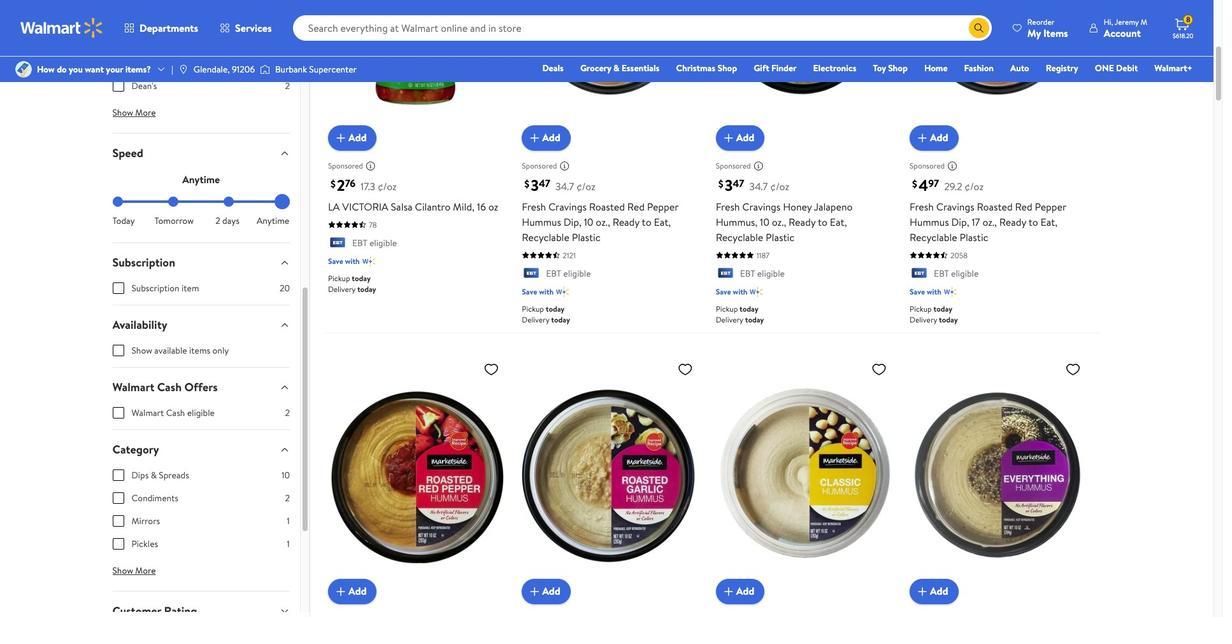 Task type: locate. For each thing, give the bounding box(es) containing it.
1 horizontal spatial dip,
[[951, 215, 969, 229]]

hummus inside $ 4 97 29.2 ¢/oz fresh cravings roasted red pepper hummus dip, 17 oz., ready to eat, recyclable plastic
[[910, 215, 949, 229]]

fresh for $ 3 47 34.7 ¢/oz fresh cravings roasted red pepper hummus dip, 10 oz., ready to eat, recyclable plastic
[[522, 200, 546, 214]]

2 ad disclaimer and feedback for ingridsponsoredproducts image from the left
[[947, 161, 957, 171]]

ebt image for 2
[[328, 238, 347, 250]]

2 for condiments
[[285, 492, 290, 505]]

eligible down 2058
[[951, 267, 979, 280]]

0 horizontal spatial ad disclaimer and feedback for ingridsponsoredproducts image
[[559, 161, 570, 171]]

roasted inside $ 3 47 34.7 ¢/oz fresh cravings roasted red pepper hummus dip, 10 oz., ready to eat, recyclable plastic
[[589, 200, 625, 214]]

oz., inside $ 3 47 34.7 ¢/oz fresh cravings honey jalapeno hummus, 10 oz., ready to eat, recyclable plastic
[[772, 215, 786, 229]]

1 shop from the left
[[718, 62, 737, 75]]

0 horizontal spatial 10
[[281, 469, 290, 482]]

cravings inside $ 3 47 34.7 ¢/oz fresh cravings honey jalapeno hummus, 10 oz., ready to eat, recyclable plastic
[[742, 200, 781, 214]]

ad disclaimer and feedback for ingridsponsoredproducts image for 3
[[559, 161, 570, 171]]

3 oz., from the left
[[983, 215, 997, 229]]

2 cravings from the left
[[742, 200, 781, 214]]

recyclable for 4
[[910, 230, 957, 244]]

1 vertical spatial cash
[[166, 407, 185, 420]]

2 to from the left
[[818, 215, 827, 229]]

1 horizontal spatial recyclable
[[716, 230, 763, 244]]

registry link
[[1040, 61, 1084, 75]]

oz., for 4
[[983, 215, 997, 229]]

ready inside $ 4 97 29.2 ¢/oz fresh cravings roasted red pepper hummus dip, 17 oz., ready to eat, recyclable plastic
[[999, 215, 1026, 229]]

2 ad disclaimer and feedback for ingridsponsoredproducts image from the left
[[753, 161, 764, 171]]

shop right the christmas
[[718, 62, 737, 75]]

walmart
[[112, 380, 154, 396], [132, 407, 164, 420]]

dip, for 3
[[564, 215, 581, 229]]

ad disclaimer and feedback for ingridsponsoredproducts image
[[559, 161, 570, 171], [947, 161, 957, 171]]

None checkbox
[[112, 539, 124, 550]]

3 ready from the left
[[999, 215, 1026, 229]]

0 horizontal spatial 47
[[539, 177, 550, 191]]

3 fresh from the left
[[910, 200, 934, 214]]

ad disclaimer and feedback for ingridsponsoredproducts image up 29.2
[[947, 161, 957, 171]]

0 horizontal spatial recyclable
[[522, 230, 569, 244]]

$ inside $ 3 47 34.7 ¢/oz fresh cravings roasted red pepper hummus dip, 10 oz., ready to eat, recyclable plastic
[[524, 177, 530, 191]]

1 more from the top
[[135, 106, 156, 119]]

recyclable up 2058
[[910, 230, 957, 244]]

0 vertical spatial 1
[[287, 515, 290, 528]]

1 oz., from the left
[[596, 215, 610, 229]]

0 vertical spatial walmart
[[112, 380, 154, 396]]

1 ¢/oz from the left
[[378, 179, 397, 193]]

departments
[[140, 21, 198, 35]]

1 horizontal spatial ready
[[789, 215, 816, 229]]

3 to from the left
[[1029, 215, 1038, 229]]

0 horizontal spatial fresh
[[522, 200, 546, 214]]

add to favorites list, marketside gluten-free everything hummus 10 oz, ready to eat, resealable cup image
[[1065, 362, 1081, 378]]

1 horizontal spatial pepper
[[1035, 200, 1066, 214]]

plastic up 2121
[[572, 230, 601, 244]]

¢/oz for $ 3 47 34.7 ¢/oz fresh cravings honey jalapeno hummus, 10 oz., ready to eat, recyclable plastic
[[770, 179, 789, 193]]

1 horizontal spatial oz.,
[[772, 215, 786, 229]]

2 34.7 from the left
[[749, 179, 768, 193]]

pickup for $ 4 97 29.2 ¢/oz fresh cravings roasted red pepper hummus dip, 17 oz., ready to eat, recyclable plastic
[[910, 304, 932, 315]]

pickup today delivery today for $ 3 47 34.7 ¢/oz fresh cravings roasted red pepper hummus dip, 10 oz., ready to eat, recyclable plastic
[[522, 304, 570, 326]]

show more button
[[102, 103, 166, 123], [102, 561, 166, 582]]

shop for toy shop
[[888, 62, 908, 75]]

¢/oz inside $ 3 47 34.7 ¢/oz fresh cravings roasted red pepper hummus dip, 10 oz., ready to eat, recyclable plastic
[[576, 179, 595, 193]]

¢/oz inside $ 3 47 34.7 ¢/oz fresh cravings honey jalapeno hummus, 10 oz., ready to eat, recyclable plastic
[[770, 179, 789, 193]]

1 horizontal spatial cravings
[[742, 200, 781, 214]]

1 horizontal spatial 10
[[584, 215, 593, 229]]

cravings
[[548, 200, 587, 214], [742, 200, 781, 214], [936, 200, 974, 214]]

fresh down "4"
[[910, 200, 934, 214]]

auto
[[1010, 62, 1029, 75]]

cash down walmart cash offers
[[166, 407, 185, 420]]

1 plastic from the left
[[572, 230, 601, 244]]

show right show available items only "option"
[[132, 345, 152, 357]]

ebt image
[[328, 238, 347, 250], [910, 268, 929, 281]]

1 34.7 from the left
[[555, 179, 574, 193]]

2 ¢/oz from the left
[[576, 179, 595, 193]]

1 horizontal spatial 47
[[733, 177, 744, 191]]

1 $ from the left
[[331, 177, 336, 191]]

cravings for $ 4 97 29.2 ¢/oz fresh cravings roasted red pepper hummus dip, 17 oz., ready to eat, recyclable plastic
[[936, 200, 974, 214]]

34.7 inside $ 3 47 34.7 ¢/oz fresh cravings honey jalapeno hummus, 10 oz., ready to eat, recyclable plastic
[[749, 179, 768, 193]]

to inside $ 4 97 29.2 ¢/oz fresh cravings roasted red pepper hummus dip, 17 oz., ready to eat, recyclable plastic
[[1029, 215, 1038, 229]]

¢/oz for $ 4 97 29.2 ¢/oz fresh cravings roasted red pepper hummus dip, 17 oz., ready to eat, recyclable plastic
[[965, 179, 984, 193]]

1 sponsored from the left
[[328, 161, 363, 171]]

save for $ 3 47 34.7 ¢/oz fresh cravings roasted red pepper hummus dip, 10 oz., ready to eat, recyclable plastic
[[522, 287, 537, 297]]

1 horizontal spatial walmart plus image
[[556, 286, 569, 299]]

4 $ from the left
[[912, 177, 917, 191]]

1 pepper from the left
[[647, 200, 678, 214]]

plastic inside $ 4 97 29.2 ¢/oz fresh cravings roasted red pepper hummus dip, 17 oz., ready to eat, recyclable plastic
[[960, 230, 988, 244]]

1 roasted from the left
[[589, 200, 625, 214]]

0 horizontal spatial to
[[642, 215, 651, 229]]

0 horizontal spatial shop
[[718, 62, 737, 75]]

dips & spreads
[[132, 469, 189, 482]]

services button
[[209, 13, 283, 43]]

3 ¢/oz from the left
[[770, 179, 789, 193]]

dip, inside $ 4 97 29.2 ¢/oz fresh cravings roasted red pepper hummus dip, 17 oz., ready to eat, recyclable plastic
[[951, 215, 969, 229]]

$
[[331, 177, 336, 191], [524, 177, 530, 191], [718, 177, 723, 191], [912, 177, 917, 191]]

2 shop from the left
[[888, 62, 908, 75]]

$ for $ 4 97 29.2 ¢/oz fresh cravings roasted red pepper hummus dip, 17 oz., ready to eat, recyclable plastic
[[912, 177, 917, 191]]

1 3 from the left
[[531, 174, 539, 196]]

91206
[[232, 63, 255, 76]]

0 horizontal spatial anytime
[[182, 173, 220, 187]]

ready
[[613, 215, 640, 229], [789, 215, 816, 229], [999, 215, 1026, 229]]

2 red from the left
[[1015, 200, 1032, 214]]

red for 3
[[627, 200, 645, 214]]

fresh for $ 4 97 29.2 ¢/oz fresh cravings roasted red pepper hummus dip, 17 oz., ready to eat, recyclable plastic
[[910, 200, 934, 214]]

eligible down the 78
[[369, 237, 397, 250]]

1 horizontal spatial to
[[818, 215, 827, 229]]

& inside "category" group
[[151, 469, 157, 482]]

2 eat, from the left
[[830, 215, 847, 229]]

red inside $ 4 97 29.2 ¢/oz fresh cravings roasted red pepper hummus dip, 17 oz., ready to eat, recyclable plastic
[[1015, 200, 1032, 214]]

3 eat, from the left
[[1041, 215, 1058, 229]]

cravings up hummus,
[[742, 200, 781, 214]]

tab
[[102, 592, 300, 618]]

eat, inside $ 4 97 29.2 ¢/oz fresh cravings roasted red pepper hummus dip, 17 oz., ready to eat, recyclable plastic
[[1041, 215, 1058, 229]]

walmart cash offers tab
[[102, 368, 300, 407]]

add to cart image for $ 3 47 34.7 ¢/oz fresh cravings honey jalapeno hummus, 10 oz., ready to eat, recyclable plastic
[[721, 130, 736, 146]]

0 horizontal spatial roasted
[[589, 200, 625, 214]]

walmart plus image
[[362, 255, 375, 268], [556, 286, 569, 299], [944, 286, 957, 299]]

0 horizontal spatial ebt image
[[328, 238, 347, 250]]

2 horizontal spatial fresh
[[910, 200, 934, 214]]

3 cravings from the left
[[936, 200, 974, 214]]

fresh cravings roasted red pepper hummus dip, 10 oz., ready to eat, recyclable plastic image
[[522, 0, 698, 141]]

oz., inside $ 3 47 34.7 ¢/oz fresh cravings roasted red pepper hummus dip, 10 oz., ready to eat, recyclable plastic
[[596, 215, 610, 229]]

show more down dean's
[[112, 106, 156, 119]]

dip, inside $ 3 47 34.7 ¢/oz fresh cravings roasted red pepper hummus dip, 10 oz., ready to eat, recyclable plastic
[[564, 215, 581, 229]]

2 ebt image from the left
[[716, 268, 735, 281]]

show more button down pickles
[[102, 561, 166, 582]]

1 red from the left
[[627, 200, 645, 214]]

1 horizontal spatial hummus
[[910, 215, 949, 229]]

2 horizontal spatial 10
[[760, 215, 769, 229]]

0 vertical spatial show more button
[[102, 103, 166, 123]]

ad disclaimer and feedback for ingridsponsoredproducts image for 2
[[366, 161, 376, 171]]

¢/oz inside $ 2 76 17.3 ¢/oz la victoria salsa cilantro mild, 16 oz
[[378, 179, 397, 193]]

2 for walmart cash eligible
[[285, 407, 290, 420]]

0 horizontal spatial add to cart image
[[721, 585, 736, 600]]

eligible down the 1187
[[757, 267, 785, 280]]

walmart image
[[20, 18, 103, 38]]

0 horizontal spatial oz.,
[[596, 215, 610, 229]]

hummus,
[[716, 215, 758, 229]]

2 horizontal spatial eat,
[[1041, 215, 1058, 229]]

show more down pickles
[[112, 565, 156, 578]]

dip, left 17
[[951, 215, 969, 229]]

add to cart image for $ 3 47 34.7 ¢/oz fresh cravings roasted red pepper hummus dip, 10 oz., ready to eat, recyclable plastic
[[527, 130, 542, 146]]

1 horizontal spatial 34.7
[[749, 179, 768, 193]]

0 horizontal spatial ready
[[613, 215, 640, 229]]

la victoria salsa cilantro mild, 16 oz image
[[328, 0, 504, 141]]

8 $618.20
[[1173, 14, 1194, 40]]

1 dip, from the left
[[564, 215, 581, 229]]

essentials
[[622, 62, 660, 75]]

plastic up the 1187
[[766, 230, 794, 244]]

more down dean's
[[135, 106, 156, 119]]

2 3 from the left
[[725, 174, 733, 196]]

0 horizontal spatial cravings
[[548, 200, 587, 214]]

1 horizontal spatial ebt image
[[716, 268, 735, 281]]

$ for $ 2 76 17.3 ¢/oz la victoria salsa cilantro mild, 16 oz
[[331, 177, 336, 191]]

walmart+ link
[[1149, 61, 1198, 75]]

plastic inside $ 3 47 34.7 ¢/oz fresh cravings roasted red pepper hummus dip, 10 oz., ready to eat, recyclable plastic
[[572, 230, 601, 244]]

1 horizontal spatial roasted
[[977, 200, 1013, 214]]

plastic down 17
[[960, 230, 988, 244]]

3 plastic from the left
[[960, 230, 988, 244]]

None radio
[[224, 197, 234, 207]]

47
[[539, 177, 550, 191], [733, 177, 744, 191]]

1 eat, from the left
[[654, 215, 671, 229]]

fresh right the oz
[[522, 200, 546, 214]]

2 plastic from the left
[[766, 230, 794, 244]]

1 horizontal spatial ad disclaimer and feedback for ingridsponsoredproducts image
[[753, 161, 764, 171]]

red inside $ 3 47 34.7 ¢/oz fresh cravings roasted red pepper hummus dip, 10 oz., ready to eat, recyclable plastic
[[627, 200, 645, 214]]

ready for 3
[[613, 215, 640, 229]]

1 cravings from the left
[[548, 200, 587, 214]]

departments button
[[113, 13, 209, 43]]

save with for $ 4 97 29.2 ¢/oz fresh cravings roasted red pepper hummus dip, 17 oz., ready to eat, recyclable plastic
[[910, 287, 941, 297]]

category tab
[[102, 431, 300, 469]]

¢/oz inside $ 4 97 29.2 ¢/oz fresh cravings roasted red pepper hummus dip, 17 oz., ready to eat, recyclable plastic
[[965, 179, 984, 193]]

walmart plus image
[[750, 286, 763, 299]]

1 horizontal spatial 3
[[725, 174, 733, 196]]

pepper for 4
[[1035, 200, 1066, 214]]

fresh for $ 3 47 34.7 ¢/oz fresh cravings honey jalapeno hummus, 10 oz., ready to eat, recyclable plastic
[[716, 200, 740, 214]]

 image
[[178, 64, 188, 75]]

show down dean's
[[112, 106, 133, 119]]

 image left how
[[15, 61, 32, 78]]

0 vertical spatial subscription
[[112, 255, 175, 271]]

2 $ from the left
[[524, 177, 530, 191]]

eat, inside $ 3 47 34.7 ¢/oz fresh cravings honey jalapeno hummus, 10 oz., ready to eat, recyclable plastic
[[830, 215, 847, 229]]

cravings inside $ 4 97 29.2 ¢/oz fresh cravings roasted red pepper hummus dip, 17 oz., ready to eat, recyclable plastic
[[936, 200, 974, 214]]

1 horizontal spatial add to cart image
[[915, 585, 930, 600]]

2 horizontal spatial ready
[[999, 215, 1026, 229]]

home link
[[919, 61, 953, 75]]

47 inside $ 3 47 34.7 ¢/oz fresh cravings honey jalapeno hummus, 10 oz., ready to eat, recyclable plastic
[[733, 177, 744, 191]]

1 hummus from the left
[[522, 215, 561, 229]]

2 inside $ 2 76 17.3 ¢/oz la victoria salsa cilantro mild, 16 oz
[[337, 174, 345, 196]]

ebt eligible
[[352, 237, 397, 250], [546, 267, 591, 280], [740, 267, 785, 280], [934, 267, 979, 280]]

to inside $ 3 47 34.7 ¢/oz fresh cravings roasted red pepper hummus dip, 10 oz., ready to eat, recyclable plastic
[[642, 215, 651, 229]]

34.7 for $ 3 47 34.7 ¢/oz fresh cravings roasted red pepper hummus dip, 10 oz., ready to eat, recyclable plastic
[[555, 179, 574, 193]]

fashion
[[964, 62, 994, 75]]

1 ad disclaimer and feedback for ingridsponsoredproducts image from the left
[[366, 161, 376, 171]]

eligible
[[369, 237, 397, 250], [563, 267, 591, 280], [757, 267, 785, 280], [951, 267, 979, 280], [187, 407, 215, 420]]

oz.,
[[596, 215, 610, 229], [772, 215, 786, 229], [983, 215, 997, 229]]

ebt image
[[522, 268, 541, 281], [716, 268, 735, 281]]

subscription up subscription item
[[112, 255, 175, 271]]

mild,
[[453, 200, 474, 214]]

shop inside toy shop link
[[888, 62, 908, 75]]

$ inside $ 3 47 34.7 ¢/oz fresh cravings honey jalapeno hummus, 10 oz., ready to eat, recyclable plastic
[[718, 177, 723, 191]]

cravings inside $ 3 47 34.7 ¢/oz fresh cravings roasted red pepper hummus dip, 10 oz., ready to eat, recyclable plastic
[[548, 200, 587, 214]]

hummus inside $ 3 47 34.7 ¢/oz fresh cravings roasted red pepper hummus dip, 10 oz., ready to eat, recyclable plastic
[[522, 215, 561, 229]]

oz., inside $ 4 97 29.2 ¢/oz fresh cravings roasted red pepper hummus dip, 17 oz., ready to eat, recyclable plastic
[[983, 215, 997, 229]]

None checkbox
[[112, 80, 124, 92], [112, 283, 124, 294], [112, 408, 124, 419], [112, 470, 124, 482], [112, 493, 124, 505], [112, 516, 124, 527], [112, 80, 124, 92], [112, 283, 124, 294], [112, 408, 124, 419], [112, 470, 124, 482], [112, 493, 124, 505], [112, 516, 124, 527]]

2 show more from the top
[[112, 565, 156, 578]]

pepper inside $ 3 47 34.7 ¢/oz fresh cravings roasted red pepper hummus dip, 10 oz., ready to eat, recyclable plastic
[[647, 200, 678, 214]]

cash up walmart cash eligible on the bottom left of the page
[[157, 380, 182, 396]]

0 horizontal spatial red
[[627, 200, 645, 214]]

2 pepper from the left
[[1035, 200, 1066, 214]]

cash inside dropdown button
[[157, 380, 182, 396]]

dips
[[132, 469, 149, 482]]

hi,
[[1104, 16, 1113, 27]]

add to cart image for $ 4 97 29.2 ¢/oz fresh cravings roasted red pepper hummus dip, 17 oz., ready to eat, recyclable plastic
[[915, 130, 930, 146]]

walmart plus image for 2
[[362, 255, 375, 268]]

ebt eligible down the 78
[[352, 237, 397, 250]]

to for 3
[[642, 215, 651, 229]]

anytime down anytime option
[[257, 215, 289, 227]]

my
[[1027, 26, 1041, 40]]

0 vertical spatial more
[[135, 106, 156, 119]]

walmart for walmart cash offers
[[112, 380, 154, 396]]

show
[[112, 106, 133, 119], [132, 345, 152, 357], [112, 565, 133, 578]]

shop inside christmas shop link
[[718, 62, 737, 75]]

47 inside $ 3 47 34.7 ¢/oz fresh cravings roasted red pepper hummus dip, 10 oz., ready to eat, recyclable plastic
[[539, 177, 550, 191]]

2 for dean's
[[285, 80, 290, 92]]

4 ¢/oz from the left
[[965, 179, 984, 193]]

1 47 from the left
[[539, 177, 550, 191]]

recyclable inside $ 3 47 34.7 ¢/oz fresh cravings roasted red pepper hummus dip, 10 oz., ready to eat, recyclable plastic
[[522, 230, 569, 244]]

3 for $ 3 47 34.7 ¢/oz fresh cravings honey jalapeno hummus, 10 oz., ready to eat, recyclable plastic
[[725, 174, 733, 196]]

1 horizontal spatial red
[[1015, 200, 1032, 214]]

walmart plus image down the 78
[[362, 255, 375, 268]]

¢/oz
[[378, 179, 397, 193], [576, 179, 595, 193], [770, 179, 789, 193], [965, 179, 984, 193]]

2 more from the top
[[135, 565, 156, 578]]

walmart plus image down 2058
[[944, 286, 957, 299]]

3 $ from the left
[[718, 177, 723, 191]]

subscription button
[[102, 243, 300, 282]]

cash
[[157, 380, 182, 396], [166, 407, 185, 420]]

2 ready from the left
[[789, 215, 816, 229]]

shop right 'toy'
[[888, 62, 908, 75]]

one
[[1095, 62, 1114, 75]]

spreads
[[159, 469, 189, 482]]

ready inside $ 3 47 34.7 ¢/oz fresh cravings roasted red pepper hummus dip, 10 oz., ready to eat, recyclable plastic
[[613, 215, 640, 229]]

walmart plus image for 4
[[944, 286, 957, 299]]

0 horizontal spatial &
[[151, 469, 157, 482]]

1 1 from the top
[[287, 515, 290, 528]]

auto link
[[1005, 61, 1035, 75]]

show more button down dean's
[[102, 103, 166, 123]]

2 add to cart image from the left
[[915, 585, 930, 600]]

1 horizontal spatial ebt image
[[910, 268, 929, 281]]

Tomorrow radio
[[168, 197, 178, 207]]

christmas shop
[[676, 62, 737, 75]]

2 horizontal spatial cravings
[[936, 200, 974, 214]]

$ inside $ 2 76 17.3 ¢/oz la victoria salsa cilantro mild, 16 oz
[[331, 177, 336, 191]]

2 1 from the top
[[287, 538, 290, 551]]

sponsored for $ 3 47 34.7 ¢/oz fresh cravings roasted red pepper hummus dip, 10 oz., ready to eat, recyclable plastic
[[522, 161, 557, 171]]

eat, inside $ 3 47 34.7 ¢/oz fresh cravings roasted red pepper hummus dip, 10 oz., ready to eat, recyclable plastic
[[654, 215, 671, 229]]

fresh inside $ 4 97 29.2 ¢/oz fresh cravings roasted red pepper hummus dip, 17 oz., ready to eat, recyclable plastic
[[910, 200, 934, 214]]

walmart for walmart cash eligible
[[132, 407, 164, 420]]

subscription for subscription item
[[132, 282, 179, 295]]

& right grocery
[[613, 62, 620, 75]]

1 horizontal spatial ad disclaimer and feedback for ingridsponsoredproducts image
[[947, 161, 957, 171]]

$ 3 47 34.7 ¢/oz fresh cravings honey jalapeno hummus, 10 oz., ready to eat, recyclable plastic
[[716, 174, 853, 244]]

2 horizontal spatial oz.,
[[983, 215, 997, 229]]

2 sponsored from the left
[[522, 161, 557, 171]]

3 recyclable from the left
[[910, 230, 957, 244]]

2 horizontal spatial recyclable
[[910, 230, 957, 244]]

cravings down 29.2
[[936, 200, 974, 214]]

anytime
[[182, 173, 220, 187], [257, 215, 289, 227]]

2 roasted from the left
[[977, 200, 1013, 214]]

cravings up 2121
[[548, 200, 587, 214]]

pepper for 3
[[647, 200, 678, 214]]

0 horizontal spatial walmart plus image
[[362, 255, 375, 268]]

1 horizontal spatial anytime
[[257, 215, 289, 227]]

save for $ 3 47 34.7 ¢/oz fresh cravings honey jalapeno hummus, 10 oz., ready to eat, recyclable plastic
[[716, 287, 731, 297]]

items?
[[125, 63, 151, 76]]

1 vertical spatial subscription
[[132, 282, 179, 295]]

1 vertical spatial walmart
[[132, 407, 164, 420]]

add to cart image
[[721, 585, 736, 600], [915, 585, 930, 600]]

pickup today delivery today for $ 4 97 29.2 ¢/oz fresh cravings roasted red pepper hummus dip, 17 oz., ready to eat, recyclable plastic
[[910, 304, 958, 326]]

cravings for $ 3 47 34.7 ¢/oz fresh cravings roasted red pepper hummus dip, 10 oz., ready to eat, recyclable plastic
[[548, 200, 587, 214]]

shop
[[718, 62, 737, 75], [888, 62, 908, 75]]

2
[[285, 80, 290, 92], [337, 174, 345, 196], [215, 215, 220, 227], [285, 407, 290, 420], [285, 492, 290, 505]]

roasted
[[589, 200, 625, 214], [977, 200, 1013, 214]]

0 vertical spatial anytime
[[182, 173, 220, 187]]

add to favorites list, marketside gluten-free roasted garlic hummus 10 oz, ready to eat, resealable cup image
[[678, 362, 693, 378]]

2 horizontal spatial walmart plus image
[[944, 286, 957, 299]]

Today radio
[[112, 197, 123, 207]]

& for dips
[[151, 469, 157, 482]]

cravings for $ 3 47 34.7 ¢/oz fresh cravings honey jalapeno hummus, 10 oz., ready to eat, recyclable plastic
[[742, 200, 781, 214]]

roasted inside $ 4 97 29.2 ¢/oz fresh cravings roasted red pepper hummus dip, 17 oz., ready to eat, recyclable plastic
[[977, 200, 1013, 214]]

fresh inside $ 3 47 34.7 ¢/oz fresh cravings honey jalapeno hummus, 10 oz., ready to eat, recyclable plastic
[[716, 200, 740, 214]]

hummus for 3
[[522, 215, 561, 229]]

0 horizontal spatial pepper
[[647, 200, 678, 214]]

walmart plus image for 3
[[556, 286, 569, 299]]

shop for christmas shop
[[718, 62, 737, 75]]

1 ad disclaimer and feedback for ingridsponsoredproducts image from the left
[[559, 161, 570, 171]]

save with for $ 3 47 34.7 ¢/oz fresh cravings honey jalapeno hummus, 10 oz., ready to eat, recyclable plastic
[[716, 287, 748, 297]]

ebt eligible down 2058
[[934, 267, 979, 280]]

subscription inside dropdown button
[[112, 255, 175, 271]]

0 horizontal spatial  image
[[15, 61, 32, 78]]

recyclable down hummus,
[[716, 230, 763, 244]]

none checkbox inside "category" group
[[112, 539, 124, 550]]

¢/oz for $ 2 76 17.3 ¢/oz la victoria salsa cilantro mild, 16 oz
[[378, 179, 397, 193]]

dean's
[[132, 80, 157, 92]]

3 inside $ 3 47 34.7 ¢/oz fresh cravings roasted red pepper hummus dip, 10 oz., ready to eat, recyclable plastic
[[531, 174, 539, 196]]

2 fresh from the left
[[716, 200, 740, 214]]

0 vertical spatial show more
[[112, 106, 156, 119]]

with
[[345, 256, 360, 267], [539, 287, 554, 297], [733, 287, 748, 297], [927, 287, 941, 297]]

pickup today delivery today
[[328, 273, 376, 295], [522, 304, 570, 326], [716, 304, 764, 326], [910, 304, 958, 326]]

with for $ 3 47 34.7 ¢/oz fresh cravings roasted red pepper hummus dip, 10 oz., ready to eat, recyclable plastic
[[539, 287, 554, 297]]

save with
[[328, 256, 360, 267], [522, 287, 554, 297], [716, 287, 748, 297], [910, 287, 941, 297]]

subscription item
[[132, 282, 199, 295]]

2 horizontal spatial to
[[1029, 215, 1038, 229]]

walmart inside dropdown button
[[112, 380, 154, 396]]

ad disclaimer and feedback for ingridsponsoredproducts image
[[366, 161, 376, 171], [753, 161, 764, 171]]

0 horizontal spatial 34.7
[[555, 179, 574, 193]]

1 ebt image from the left
[[522, 268, 541, 281]]

fresh
[[522, 200, 546, 214], [716, 200, 740, 214], [910, 200, 934, 214]]

0 horizontal spatial dip,
[[564, 215, 581, 229]]

1 horizontal spatial  image
[[260, 63, 270, 76]]

grocery & essentials
[[580, 62, 660, 75]]

sponsored for $ 3 47 34.7 ¢/oz fresh cravings honey jalapeno hummus, 10 oz., ready to eat, recyclable plastic
[[716, 161, 751, 171]]

ad disclaimer and feedback for ingridsponsoredproducts image up 17.3
[[366, 161, 376, 171]]

2 oz., from the left
[[772, 215, 786, 229]]

fresh up hummus,
[[716, 200, 740, 214]]

eligible down 2121
[[563, 267, 591, 280]]

0 horizontal spatial ebt image
[[522, 268, 541, 281]]

hummus
[[522, 215, 561, 229], [910, 215, 949, 229]]

walmart down walmart cash offers
[[132, 407, 164, 420]]

ebt eligible down the 1187
[[740, 267, 785, 280]]

0 horizontal spatial hummus
[[522, 215, 561, 229]]

 image right 91206
[[260, 63, 270, 76]]

one debit
[[1095, 62, 1138, 75]]

1 horizontal spatial &
[[613, 62, 620, 75]]

walmart cash offers button
[[102, 368, 300, 407]]

how
[[37, 63, 55, 76]]

$ for $ 3 47 34.7 ¢/oz fresh cravings honey jalapeno hummus, 10 oz., ready to eat, recyclable plastic
[[718, 177, 723, 191]]

gift finder
[[754, 62, 797, 75]]

1 vertical spatial &
[[151, 469, 157, 482]]

recyclable inside $ 4 97 29.2 ¢/oz fresh cravings roasted red pepper hummus dip, 17 oz., ready to eat, recyclable plastic
[[910, 230, 957, 244]]

tomorrow
[[154, 215, 194, 227]]

eat, for 3
[[654, 215, 671, 229]]

salsa
[[391, 200, 412, 214]]

anytime up the how fast do you want your order? option group
[[182, 173, 220, 187]]

recyclable up 2121
[[522, 230, 569, 244]]

2 hummus from the left
[[910, 215, 949, 229]]

add to cart image
[[333, 130, 348, 146], [527, 130, 542, 146], [721, 130, 736, 146], [915, 130, 930, 146], [333, 585, 348, 600], [527, 585, 542, 600]]

3 inside $ 3 47 34.7 ¢/oz fresh cravings honey jalapeno hummus, 10 oz., ready to eat, recyclable plastic
[[725, 174, 733, 196]]

2 recyclable from the left
[[716, 230, 763, 244]]

only
[[212, 345, 229, 357]]

1 vertical spatial ebt image
[[910, 268, 929, 281]]

34.7 inside $ 3 47 34.7 ¢/oz fresh cravings roasted red pepper hummus dip, 10 oz., ready to eat, recyclable plastic
[[555, 179, 574, 193]]

2058
[[950, 250, 968, 261]]

& right dips
[[151, 469, 157, 482]]

1187
[[757, 250, 770, 261]]

walmart plus image down 2121
[[556, 286, 569, 299]]

1 to from the left
[[642, 215, 651, 229]]

save for $ 4 97 29.2 ¢/oz fresh cravings roasted red pepper hummus dip, 17 oz., ready to eat, recyclable plastic
[[910, 287, 925, 297]]

1 show more from the top
[[112, 106, 156, 119]]

10 inside $ 3 47 34.7 ¢/oz fresh cravings roasted red pepper hummus dip, 10 oz., ready to eat, recyclable plastic
[[584, 215, 593, 229]]

ebt eligible down 2121
[[546, 267, 591, 280]]

1 horizontal spatial plastic
[[766, 230, 794, 244]]

oz
[[488, 200, 498, 214]]

with for $ 4 97 29.2 ¢/oz fresh cravings roasted red pepper hummus dip, 17 oz., ready to eat, recyclable plastic
[[927, 287, 941, 297]]

 image
[[15, 61, 32, 78], [260, 63, 270, 76]]

add to cart image for marketside gluten-free everything hummus 10 oz, ready to eat, resealable cup image
[[915, 585, 930, 600]]

deals link
[[537, 61, 569, 75]]

2 horizontal spatial plastic
[[960, 230, 988, 244]]

0 vertical spatial &
[[613, 62, 620, 75]]

2 47 from the left
[[733, 177, 744, 191]]

1 vertical spatial more
[[135, 565, 156, 578]]

1 recyclable from the left
[[522, 230, 569, 244]]

1 horizontal spatial eat,
[[830, 215, 847, 229]]

1 add to cart image from the left
[[721, 585, 736, 600]]

2 inside "category" group
[[285, 492, 290, 505]]

show down pickles
[[112, 565, 133, 578]]

speed
[[112, 145, 143, 161]]

$ inside $ 4 97 29.2 ¢/oz fresh cravings roasted red pepper hummus dip, 17 oz., ready to eat, recyclable plastic
[[912, 177, 917, 191]]

add to cart image for $ 2 76 17.3 ¢/oz la victoria salsa cilantro mild, 16 oz
[[333, 130, 348, 146]]

1 vertical spatial show more
[[112, 565, 156, 578]]

4 sponsored from the left
[[910, 161, 945, 171]]

subscription left item
[[132, 282, 179, 295]]

1 vertical spatial show more button
[[102, 561, 166, 582]]

0 vertical spatial cash
[[157, 380, 182, 396]]

ready inside $ 3 47 34.7 ¢/oz fresh cravings honey jalapeno hummus, 10 oz., ready to eat, recyclable plastic
[[789, 215, 816, 229]]

do
[[57, 63, 67, 76]]

0 horizontal spatial 3
[[531, 174, 539, 196]]

ebt eligible for $ 3 47 34.7 ¢/oz fresh cravings roasted red pepper hummus dip, 10 oz., ready to eat, recyclable plastic
[[546, 267, 591, 280]]

dip, up 2121
[[564, 215, 581, 229]]

0 horizontal spatial ad disclaimer and feedback for ingridsponsoredproducts image
[[366, 161, 376, 171]]

&
[[613, 62, 620, 75], [151, 469, 157, 482]]

ebt for $ 3 47 34.7 ¢/oz fresh cravings honey jalapeno hummus, 10 oz., ready to eat, recyclable plastic
[[740, 267, 755, 280]]

0 horizontal spatial eat,
[[654, 215, 671, 229]]

0 vertical spatial ebt image
[[328, 238, 347, 250]]

1 horizontal spatial shop
[[888, 62, 908, 75]]

3
[[531, 174, 539, 196], [725, 174, 733, 196]]

pepper
[[647, 200, 678, 214], [1035, 200, 1066, 214]]

ad disclaimer and feedback for ingridsponsoredproducts image up $ 3 47 34.7 ¢/oz fresh cravings roasted red pepper hummus dip, 10 oz., ready to eat, recyclable plastic
[[559, 161, 570, 171]]

1 fresh from the left
[[522, 200, 546, 214]]

how fast do you want your order? option group
[[112, 197, 290, 227]]

walmart down show available items only "option"
[[112, 380, 154, 396]]

you
[[69, 63, 83, 76]]

None range field
[[112, 201, 290, 203]]

ad disclaimer and feedback for ingridsponsoredproducts image up $ 3 47 34.7 ¢/oz fresh cravings honey jalapeno hummus, 10 oz., ready to eat, recyclable plastic
[[753, 161, 764, 171]]

marketside gluten-free everything hummus 10 oz, ready to eat, resealable cup image
[[910, 357, 1086, 595]]

10 inside "category" group
[[281, 469, 290, 482]]

1 vertical spatial 1
[[287, 538, 290, 551]]

roasted for 3
[[589, 200, 625, 214]]

with for $ 2 76 17.3 ¢/oz la victoria salsa cilantro mild, 16 oz
[[345, 256, 360, 267]]

1 ready from the left
[[613, 215, 640, 229]]

add to favorites list, marketside gluten-free roasted red pepper hummus 10 oz, ready to eat, resealable cup image
[[484, 362, 499, 378]]

4
[[919, 174, 928, 196]]

show more
[[112, 106, 156, 119], [112, 565, 156, 578]]

1 vertical spatial anytime
[[257, 215, 289, 227]]

pickup for $ 2 76 17.3 ¢/oz la victoria salsa cilantro mild, 16 oz
[[328, 273, 350, 284]]

save for $ 2 76 17.3 ¢/oz la victoria salsa cilantro mild, 16 oz
[[328, 256, 343, 267]]

47 for $ 3 47 34.7 ¢/oz fresh cravings roasted red pepper hummus dip, 10 oz., ready to eat, recyclable plastic
[[539, 177, 550, 191]]

$ 2 76 17.3 ¢/oz la victoria salsa cilantro mild, 16 oz
[[328, 174, 498, 214]]

0 horizontal spatial plastic
[[572, 230, 601, 244]]

supercenter
[[309, 63, 357, 76]]

pepper inside $ 4 97 29.2 ¢/oz fresh cravings roasted red pepper hummus dip, 17 oz., ready to eat, recyclable plastic
[[1035, 200, 1066, 214]]

fresh inside $ 3 47 34.7 ¢/oz fresh cravings roasted red pepper hummus dip, 10 oz., ready to eat, recyclable plastic
[[522, 200, 546, 214]]

more down pickles
[[135, 565, 156, 578]]

1 horizontal spatial fresh
[[716, 200, 740, 214]]

category
[[112, 442, 159, 458]]

2 dip, from the left
[[951, 215, 969, 229]]

m
[[1141, 16, 1147, 27]]

3 sponsored from the left
[[716, 161, 751, 171]]



Task type: vqa. For each thing, say whether or not it's contained in the screenshot.


Task type: describe. For each thing, give the bounding box(es) containing it.
pickup for $ 3 47 34.7 ¢/oz fresh cravings roasted red pepper hummus dip, 10 oz., ready to eat, recyclable plastic
[[522, 304, 544, 315]]

pickup for $ 3 47 34.7 ¢/oz fresh cravings honey jalapeno hummus, 10 oz., ready to eat, recyclable plastic
[[716, 304, 738, 315]]

pickup today delivery today for $ 2 76 17.3 ¢/oz la victoria salsa cilantro mild, 16 oz
[[328, 273, 376, 295]]

your
[[106, 63, 123, 76]]

Show available items only checkbox
[[112, 345, 124, 357]]

marketside gluten-free classic hummus 10 oz, ready to eat, resealable cup image
[[716, 357, 892, 595]]

17.3
[[361, 179, 375, 193]]

$ for $ 3 47 34.7 ¢/oz fresh cravings roasted red pepper hummus dip, 10 oz., ready to eat, recyclable plastic
[[524, 177, 530, 191]]

subscription tab
[[102, 243, 300, 282]]

97
[[928, 177, 939, 191]]

ebt for $ 3 47 34.7 ¢/oz fresh cravings roasted red pepper hummus dip, 10 oz., ready to eat, recyclable plastic
[[546, 267, 561, 280]]

save with for $ 3 47 34.7 ¢/oz fresh cravings roasted red pepper hummus dip, 10 oz., ready to eat, recyclable plastic
[[522, 287, 554, 297]]

speed button
[[102, 134, 300, 173]]

ebt for $ 4 97 29.2 ¢/oz fresh cravings roasted red pepper hummus dip, 17 oz., ready to eat, recyclable plastic
[[934, 267, 949, 280]]

20
[[280, 282, 290, 295]]

availability
[[112, 317, 167, 333]]

Walmart Site-Wide search field
[[293, 15, 992, 41]]

one debit link
[[1089, 61, 1144, 75]]

2 show more button from the top
[[102, 561, 166, 582]]

burbank
[[275, 63, 307, 76]]

offers
[[184, 380, 218, 396]]

condiments
[[132, 492, 178, 505]]

jeremy
[[1115, 16, 1139, 27]]

electronics link
[[807, 61, 862, 75]]

hummus for 4
[[910, 215, 949, 229]]

fresh cravings honey jalapeno hummus, 10 oz., ready to eat, recyclable plastic image
[[716, 0, 892, 141]]

gift
[[754, 62, 769, 75]]

34.7 for $ 3 47 34.7 ¢/oz fresh cravings honey jalapeno hummus, 10 oz., ready to eat, recyclable plastic
[[749, 179, 768, 193]]

home
[[924, 62, 948, 75]]

item
[[182, 282, 199, 295]]

add to cart image for marketside gluten-free classic hummus 10 oz, ready to eat, resealable cup image
[[721, 585, 736, 600]]

grocery
[[580, 62, 611, 75]]

victoria
[[342, 200, 388, 214]]

10 inside $ 3 47 34.7 ¢/oz fresh cravings honey jalapeno hummus, 10 oz., ready to eat, recyclable plastic
[[760, 215, 769, 229]]

category group
[[112, 469, 290, 561]]

$618.20
[[1173, 31, 1194, 40]]

eligible for $ 2 76 17.3 ¢/oz la victoria salsa cilantro mild, 16 oz
[[369, 237, 397, 250]]

show available items only
[[132, 345, 229, 357]]

walmart cash offers
[[112, 380, 218, 396]]

sponsored for $ 4 97 29.2 ¢/oz fresh cravings roasted red pepper hummus dip, 17 oz., ready to eat, recyclable plastic
[[910, 161, 945, 171]]

with for $ 3 47 34.7 ¢/oz fresh cravings honey jalapeno hummus, 10 oz., ready to eat, recyclable plastic
[[733, 287, 748, 297]]

debit
[[1116, 62, 1138, 75]]

fresh cravings roasted red pepper hummus dip, 17 oz., ready to eat, recyclable plastic image
[[910, 0, 1086, 141]]

oz., for 3
[[596, 215, 610, 229]]

to inside $ 3 47 34.7 ¢/oz fresh cravings honey jalapeno hummus, 10 oz., ready to eat, recyclable plastic
[[818, 215, 827, 229]]

ebt eligible for $ 3 47 34.7 ¢/oz fresh cravings honey jalapeno hummus, 10 oz., ready to eat, recyclable plastic
[[740, 267, 785, 280]]

ready for 4
[[999, 215, 1026, 229]]

delivery for $ 3 47 34.7 ¢/oz fresh cravings roasted red pepper hummus dip, 10 oz., ready to eat, recyclable plastic
[[522, 315, 549, 326]]

reorder my items
[[1027, 16, 1068, 40]]

toy shop
[[873, 62, 908, 75]]

17
[[972, 215, 980, 229]]

0 vertical spatial show
[[112, 106, 133, 119]]

pickup today delivery today for $ 3 47 34.7 ¢/oz fresh cravings honey jalapeno hummus, 10 oz., ready to eat, recyclable plastic
[[716, 304, 764, 326]]

fashion link
[[958, 61, 999, 75]]

cash for offers
[[157, 380, 182, 396]]

want
[[85, 63, 104, 76]]

$ 3 47 34.7 ¢/oz fresh cravings roasted red pepper hummus dip, 10 oz., ready to eat, recyclable plastic
[[522, 174, 678, 244]]

delivery for $ 3 47 34.7 ¢/oz fresh cravings honey jalapeno hummus, 10 oz., ready to eat, recyclable plastic
[[716, 315, 743, 326]]

walmart+
[[1154, 62, 1193, 75]]

ebt eligible for $ 2 76 17.3 ¢/oz la victoria salsa cilantro mild, 16 oz
[[352, 237, 397, 250]]

dip, for 4
[[951, 215, 969, 229]]

today
[[112, 215, 135, 227]]

8
[[1186, 14, 1190, 25]]

availability tab
[[102, 306, 300, 345]]

eligible for $ 3 47 34.7 ¢/oz fresh cravings honey jalapeno hummus, 10 oz., ready to eat, recyclable plastic
[[757, 267, 785, 280]]

ad disclaimer and feedback for ingridsponsoredproducts image for 4
[[947, 161, 957, 171]]

2 inside the how fast do you want your order? option group
[[215, 215, 220, 227]]

save with for $ 2 76 17.3 ¢/oz la victoria salsa cilantro mild, 16 oz
[[328, 256, 360, 267]]

available
[[154, 345, 187, 357]]

speed tab
[[102, 134, 300, 173]]

finder
[[771, 62, 797, 75]]

glendale,
[[194, 63, 230, 76]]

ebt for $ 2 76 17.3 ¢/oz la victoria salsa cilantro mild, 16 oz
[[352, 237, 367, 250]]

to for 4
[[1029, 215, 1038, 229]]

 image for how do you want your items?
[[15, 61, 32, 78]]

walmart cash eligible
[[132, 407, 215, 420]]

Anytime radio
[[280, 197, 290, 207]]

items
[[189, 345, 210, 357]]

mirrors
[[132, 515, 160, 528]]

christmas
[[676, 62, 715, 75]]

47 for $ 3 47 34.7 ¢/oz fresh cravings honey jalapeno hummus, 10 oz., ready to eat, recyclable plastic
[[733, 177, 744, 191]]

subscription for subscription
[[112, 255, 175, 271]]

electronics
[[813, 62, 856, 75]]

plastic for 3
[[572, 230, 601, 244]]

search icon image
[[974, 23, 984, 33]]

eligible for $ 4 97 29.2 ¢/oz fresh cravings roasted red pepper hummus dip, 17 oz., ready to eat, recyclable plastic
[[951, 267, 979, 280]]

cash for eligible
[[166, 407, 185, 420]]

 image for burbank supercenter
[[260, 63, 270, 76]]

add to favorites list, marketside gluten-free classic hummus 10 oz, ready to eat, resealable cup image
[[871, 362, 887, 378]]

days
[[222, 215, 239, 227]]

glendale, 91206
[[194, 63, 255, 76]]

ebt image for 4
[[910, 268, 929, 281]]

delivery for $ 2 76 17.3 ¢/oz la victoria salsa cilantro mild, 16 oz
[[328, 284, 355, 295]]

& for grocery
[[613, 62, 620, 75]]

delivery for $ 4 97 29.2 ¢/oz fresh cravings roasted red pepper hummus dip, 17 oz., ready to eat, recyclable plastic
[[910, 315, 937, 326]]

2 vertical spatial show
[[112, 565, 133, 578]]

pickles
[[132, 538, 158, 551]]

toy shop link
[[867, 61, 913, 75]]

anytime inside the how fast do you want your order? option group
[[257, 215, 289, 227]]

marketside gluten-free roasted garlic hummus 10 oz, ready to eat, resealable cup image
[[522, 357, 698, 595]]

|
[[171, 63, 173, 76]]

76
[[345, 177, 355, 191]]

ebt image for $ 3 47 34.7 ¢/oz fresh cravings roasted red pepper hummus dip, 10 oz., ready to eat, recyclable plastic
[[522, 268, 541, 281]]

red for 4
[[1015, 200, 1032, 214]]

eligible down offers
[[187, 407, 215, 420]]

cilantro
[[415, 200, 451, 214]]

jalapeno
[[814, 200, 853, 214]]

eligible for $ 3 47 34.7 ¢/oz fresh cravings roasted red pepper hummus dip, 10 oz., ready to eat, recyclable plastic
[[563, 267, 591, 280]]

Search search field
[[293, 15, 992, 41]]

29.2
[[944, 179, 962, 193]]

deals
[[542, 62, 564, 75]]

sponsored for $ 2 76 17.3 ¢/oz la victoria salsa cilantro mild, 16 oz
[[328, 161, 363, 171]]

marketside gluten-free roasted red pepper hummus 10 oz, ready to eat, resealable cup image
[[328, 357, 504, 595]]

how do you want your items?
[[37, 63, 151, 76]]

honey
[[783, 200, 812, 214]]

eat, for 4
[[1041, 215, 1058, 229]]

plastic for 4
[[960, 230, 988, 244]]

grocery & essentials link
[[575, 61, 665, 75]]

¢/oz for $ 3 47 34.7 ¢/oz fresh cravings roasted red pepper hummus dip, 10 oz., ready to eat, recyclable plastic
[[576, 179, 595, 193]]

2 days
[[215, 215, 239, 227]]

availability button
[[102, 306, 300, 345]]

items
[[1043, 26, 1068, 40]]

hi, jeremy m account
[[1104, 16, 1147, 40]]

burbank supercenter
[[275, 63, 357, 76]]

3 for $ 3 47 34.7 ¢/oz fresh cravings roasted red pepper hummus dip, 10 oz., ready to eat, recyclable plastic
[[531, 174, 539, 196]]

reorder
[[1027, 16, 1054, 27]]

roasted for 4
[[977, 200, 1013, 214]]

account
[[1104, 26, 1141, 40]]

services
[[235, 21, 272, 35]]

1 vertical spatial show
[[132, 345, 152, 357]]

78
[[369, 220, 377, 230]]

registry
[[1046, 62, 1078, 75]]

1 for pickles
[[287, 538, 290, 551]]

christmas shop link
[[670, 61, 743, 75]]

1 show more button from the top
[[102, 103, 166, 123]]

1 for mirrors
[[287, 515, 290, 528]]

category button
[[102, 431, 300, 469]]

ebt eligible for $ 4 97 29.2 ¢/oz fresh cravings roasted red pepper hummus dip, 17 oz., ready to eat, recyclable plastic
[[934, 267, 979, 280]]

plastic inside $ 3 47 34.7 ¢/oz fresh cravings honey jalapeno hummus, 10 oz., ready to eat, recyclable plastic
[[766, 230, 794, 244]]

gift finder link
[[748, 61, 802, 75]]

ad disclaimer and feedback for ingridsponsoredproducts image for 3
[[753, 161, 764, 171]]

2121
[[563, 250, 576, 261]]

ebt image for $ 3 47 34.7 ¢/oz fresh cravings honey jalapeno hummus, 10 oz., ready to eat, recyclable plastic
[[716, 268, 735, 281]]

recyclable inside $ 3 47 34.7 ¢/oz fresh cravings honey jalapeno hummus, 10 oz., ready to eat, recyclable plastic
[[716, 230, 763, 244]]



